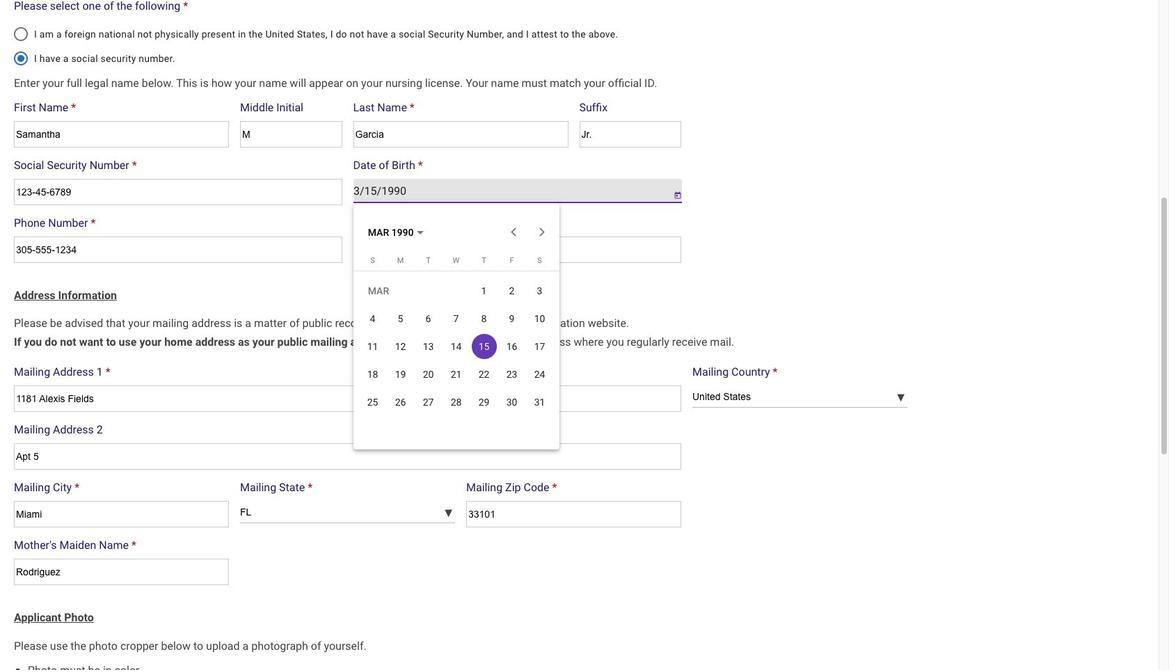 Task type: describe. For each thing, give the bounding box(es) containing it.
4 row from the top
[[359, 360, 554, 388]]

2 row from the top
[[359, 305, 554, 333]]

Format: 111-111-1111 text field
[[14, 236, 342, 263]]

1 row from the top
[[359, 277, 554, 305]]

3 row from the top
[[359, 333, 554, 360]]



Task type: locate. For each thing, give the bounding box(es) containing it.
Format: 111-11-1111 text field
[[14, 179, 342, 205]]

option group
[[14, 19, 689, 65]]

row
[[359, 277, 554, 305], [359, 305, 554, 333], [359, 333, 554, 360], [359, 360, 554, 388], [359, 388, 554, 416]]

None field
[[353, 179, 662, 203]]

None text field
[[240, 121, 342, 147], [353, 121, 569, 147], [353, 236, 682, 263], [14, 386, 682, 412], [14, 444, 682, 470], [240, 121, 342, 147], [353, 121, 569, 147], [353, 236, 682, 263], [14, 386, 682, 412], [14, 444, 682, 470]]

None text field
[[14, 121, 229, 147], [580, 121, 682, 147], [14, 501, 229, 528], [467, 501, 682, 528], [14, 559, 229, 586], [14, 121, 229, 147], [580, 121, 682, 147], [14, 501, 229, 528], [467, 501, 682, 528], [14, 559, 229, 586]]

5 row from the top
[[359, 388, 554, 416]]

grid
[[359, 256, 554, 416]]



